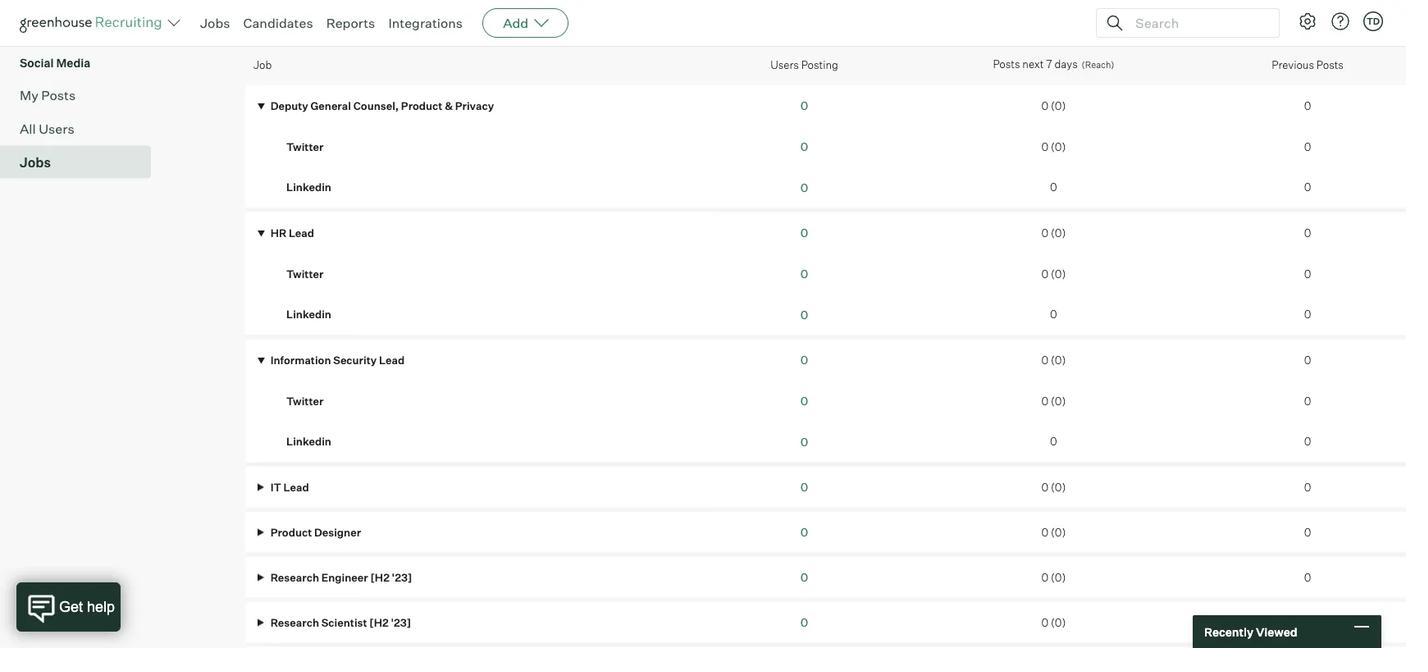 Task type: locate. For each thing, give the bounding box(es) containing it.
users
[[771, 58, 799, 71], [39, 120, 74, 137]]

it
[[271, 480, 281, 494]]

scientist
[[321, 616, 367, 629]]

1 0 (0) from the top
[[1042, 99, 1066, 112]]

td
[[1367, 16, 1380, 27]]

deputy
[[271, 99, 308, 112]]

'23]
[[392, 571, 412, 584], [391, 616, 411, 629]]

2 twitter from the top
[[286, 267, 324, 280]]

social
[[20, 56, 54, 70]]

designer
[[314, 526, 361, 539]]

1 vertical spatial lead
[[379, 354, 405, 367]]

0 horizontal spatial product
[[271, 526, 312, 539]]

jobs left candidates link
[[200, 15, 230, 31]]

lead
[[289, 226, 314, 240], [379, 354, 405, 367], [284, 480, 309, 494]]

all offices
[[419, 18, 473, 32]]

previous
[[1272, 58, 1315, 71]]

information
[[271, 354, 331, 367]]

1 vertical spatial linkedin
[[286, 308, 331, 321]]

1 0 link from the top
[[801, 98, 809, 113]]

lead right security
[[379, 354, 405, 367]]

8 0 (0) from the top
[[1042, 526, 1066, 539]]

jobs down all users
[[20, 154, 51, 170]]

2 horizontal spatial all
[[419, 18, 433, 32]]

all users
[[20, 120, 74, 137]]

1 vertical spatial [h2
[[370, 616, 389, 629]]

3 linkedin from the top
[[286, 435, 331, 448]]

twitter for lead
[[286, 267, 324, 280]]

linkedin
[[286, 180, 331, 194], [286, 308, 331, 321], [286, 435, 331, 448]]

all for all users
[[20, 120, 36, 137]]

posts right my
[[41, 87, 76, 103]]

deputy general counsel, product & privacy
[[268, 99, 494, 112]]

research for scientist
[[271, 616, 319, 629]]

users left posting
[[771, 58, 799, 71]]

lead right the it
[[284, 480, 309, 494]]

posts left next
[[993, 58, 1020, 71]]

linkedin up information
[[286, 308, 331, 321]]

social media
[[20, 56, 90, 70]]

0 vertical spatial lead
[[289, 226, 314, 240]]

0 vertical spatial users
[[771, 58, 799, 71]]

1 linkedin from the top
[[286, 180, 331, 194]]

9 0 (0) from the top
[[1042, 571, 1066, 584]]

0 horizontal spatial all
[[20, 120, 36, 137]]

9 0 link from the top
[[801, 435, 809, 449]]

departments
[[269, 18, 340, 32]]

all users link
[[20, 119, 144, 138]]

posting
[[801, 58, 839, 71]]

0 vertical spatial product
[[401, 99, 443, 112]]

5 0 link from the top
[[801, 266, 809, 281]]

offices
[[436, 18, 473, 32]]

1 vertical spatial research
[[271, 616, 319, 629]]

counsel,
[[353, 99, 399, 112]]

research down 'product designer'
[[271, 571, 319, 584]]

0
[[801, 98, 809, 113], [1042, 99, 1049, 112], [1305, 99, 1312, 112], [801, 139, 809, 154], [1042, 140, 1049, 153], [1305, 140, 1312, 153], [801, 180, 809, 195], [1051, 180, 1058, 194], [1305, 180, 1312, 194], [801, 225, 809, 240], [1042, 226, 1049, 240], [1305, 226, 1312, 240], [801, 266, 809, 281], [1042, 267, 1049, 280], [1305, 267, 1312, 280], [801, 307, 809, 322], [1051, 308, 1058, 321], [1305, 308, 1312, 321], [801, 353, 809, 367], [1042, 354, 1049, 367], [1305, 354, 1312, 367], [801, 394, 809, 408], [1042, 394, 1049, 407], [1305, 394, 1312, 407], [801, 435, 809, 449], [1051, 435, 1058, 448], [1305, 435, 1312, 448], [801, 480, 809, 494], [1042, 480, 1049, 494], [1305, 480, 1312, 494], [801, 525, 809, 539], [1042, 526, 1049, 539], [1305, 526, 1312, 539], [801, 570, 809, 584], [1042, 571, 1049, 584], [1305, 571, 1312, 584], [801, 615, 809, 630], [1042, 616, 1049, 629], [1305, 616, 1312, 629]]

6 0 link from the top
[[801, 307, 809, 322]]

[h2 right engineer
[[371, 571, 390, 584]]

lead for it lead
[[284, 480, 309, 494]]

research for engineer
[[271, 571, 319, 584]]

linkedin up the it lead
[[286, 435, 331, 448]]

0 0 0
[[801, 98, 809, 195], [1305, 99, 1312, 194], [801, 225, 809, 322], [1305, 226, 1312, 321], [801, 353, 809, 449], [1305, 354, 1312, 448]]

add
[[503, 15, 529, 31]]

11 0 link from the top
[[801, 525, 809, 539]]

reports
[[326, 15, 375, 31]]

2 vertical spatial linkedin
[[286, 435, 331, 448]]

product
[[401, 99, 443, 112], [271, 526, 312, 539]]

(0)
[[1051, 99, 1066, 112], [1051, 140, 1066, 153], [1051, 226, 1066, 240], [1051, 267, 1066, 280], [1051, 354, 1066, 367], [1051, 394, 1066, 407], [1051, 480, 1066, 494], [1051, 526, 1066, 539], [1051, 571, 1066, 584], [1051, 616, 1066, 629]]

[h2 right scientist
[[370, 616, 389, 629]]

'23] right scientist
[[391, 616, 411, 629]]

0 vertical spatial jobs link
[[200, 15, 230, 31]]

linkedin up hr lead
[[286, 180, 331, 194]]

reports link
[[326, 15, 375, 31]]

twitter
[[286, 140, 324, 153], [286, 267, 324, 280], [286, 394, 324, 407]]

information security lead
[[268, 354, 405, 367]]

4 0 (0) from the top
[[1042, 267, 1066, 280]]

next
[[1023, 58, 1044, 71]]

7 0 link from the top
[[801, 353, 809, 367]]

0 vertical spatial jobs
[[200, 15, 230, 31]]

days
[[1055, 58, 1078, 71]]

1 vertical spatial product
[[271, 526, 312, 539]]

jobs link down all users link
[[20, 152, 144, 172]]

all down my
[[20, 120, 36, 137]]

0 vertical spatial linkedin
[[286, 180, 331, 194]]

4 0 link from the top
[[801, 225, 809, 240]]

5 0 (0) from the top
[[1042, 354, 1066, 367]]

0 horizontal spatial jobs
[[20, 154, 51, 170]]

&
[[445, 99, 453, 112]]

2 vertical spatial twitter
[[286, 394, 324, 407]]

12 0 link from the top
[[801, 570, 809, 584]]

1 vertical spatial jobs
[[20, 154, 51, 170]]

1 twitter from the top
[[286, 140, 324, 153]]

posts for my posts
[[41, 87, 76, 103]]

1 horizontal spatial all
[[253, 18, 267, 32]]

0 vertical spatial '23]
[[392, 571, 412, 584]]

0 (0)
[[1042, 99, 1066, 112], [1042, 140, 1066, 153], [1042, 226, 1066, 240], [1042, 267, 1066, 280], [1042, 354, 1066, 367], [1042, 394, 1066, 407], [1042, 480, 1066, 494], [1042, 526, 1066, 539], [1042, 571, 1066, 584], [1042, 616, 1066, 629]]

[h2
[[371, 571, 390, 584], [370, 616, 389, 629]]

1 vertical spatial '23]
[[391, 616, 411, 629]]

my posts
[[20, 87, 76, 103]]

twitter for security
[[286, 394, 324, 407]]

all up job on the top of the page
[[253, 18, 267, 32]]

product left &
[[401, 99, 443, 112]]

previous posts
[[1272, 58, 1344, 71]]

research left scientist
[[271, 616, 319, 629]]

3 twitter from the top
[[286, 394, 324, 407]]

(reach)
[[1082, 59, 1115, 70]]

1 horizontal spatial product
[[401, 99, 443, 112]]

[h2 for engineer
[[371, 571, 390, 584]]

lead right the hr
[[289, 226, 314, 240]]

1 vertical spatial twitter
[[286, 267, 324, 280]]

product down the it lead
[[271, 526, 312, 539]]

10 (0) from the top
[[1051, 616, 1066, 629]]

configure image
[[1298, 11, 1318, 31]]

posts
[[993, 58, 1020, 71], [1317, 58, 1344, 71], [41, 87, 76, 103]]

0 horizontal spatial users
[[39, 120, 74, 137]]

twitter down deputy
[[286, 140, 324, 153]]

jobs link
[[200, 15, 230, 31], [20, 152, 144, 172]]

engineer
[[321, 571, 368, 584]]

4 (0) from the top
[[1051, 267, 1066, 280]]

1 research from the top
[[271, 571, 319, 584]]

users down my posts
[[39, 120, 74, 137]]

all
[[253, 18, 267, 32], [419, 18, 433, 32], [20, 120, 36, 137]]

general
[[311, 99, 351, 112]]

0 horizontal spatial posts
[[41, 87, 76, 103]]

8 (0) from the top
[[1051, 526, 1066, 539]]

posts for previous posts
[[1317, 58, 1344, 71]]

2 research from the top
[[271, 616, 319, 629]]

0 vertical spatial research
[[271, 571, 319, 584]]

2 horizontal spatial posts
[[1317, 58, 1344, 71]]

research
[[271, 571, 319, 584], [271, 616, 319, 629]]

'23] for research engineer [h2 '23]
[[392, 571, 412, 584]]

jobs link left candidates link
[[200, 15, 230, 31]]

'23] right engineer
[[392, 571, 412, 584]]

0 vertical spatial [h2
[[371, 571, 390, 584]]

0 vertical spatial twitter
[[286, 140, 324, 153]]

[h2 for scientist
[[370, 616, 389, 629]]

linkedin for lead
[[286, 435, 331, 448]]

jobs
[[200, 15, 230, 31], [20, 154, 51, 170]]

posts right previous
[[1317, 58, 1344, 71]]

twitter down hr lead
[[286, 267, 324, 280]]

all left "offices"
[[419, 18, 433, 32]]

2 vertical spatial lead
[[284, 480, 309, 494]]

twitter down information
[[286, 394, 324, 407]]

greenhouse recruiting image
[[20, 13, 167, 33]]

0 link
[[801, 98, 809, 113], [801, 139, 809, 154], [801, 180, 809, 195], [801, 225, 809, 240], [801, 266, 809, 281], [801, 307, 809, 322], [801, 353, 809, 367], [801, 394, 809, 408], [801, 435, 809, 449], [801, 480, 809, 494], [801, 525, 809, 539], [801, 570, 809, 584], [801, 615, 809, 630]]

1 vertical spatial jobs link
[[20, 152, 144, 172]]



Task type: vqa. For each thing, say whether or not it's contained in the screenshot.
THE SCIENTIST
yes



Task type: describe. For each thing, give the bounding box(es) containing it.
candidates link
[[243, 15, 313, 31]]

td button
[[1361, 8, 1387, 34]]

1 vertical spatial users
[[39, 120, 74, 137]]

posts next 7 days (reach)
[[993, 58, 1115, 71]]

'23] for research scientist [h2 '23]
[[391, 616, 411, 629]]

9 (0) from the top
[[1051, 571, 1066, 584]]

lead for hr lead
[[289, 226, 314, 240]]

privacy
[[455, 99, 494, 112]]

3 0 (0) from the top
[[1042, 226, 1066, 240]]

back
[[32, 21, 63, 37]]

research engineer [h2 '23]
[[268, 571, 412, 584]]

add button
[[483, 8, 569, 38]]

7 (0) from the top
[[1051, 480, 1066, 494]]

2 0 (0) from the top
[[1042, 140, 1066, 153]]

users posting
[[771, 58, 839, 71]]

all offices link
[[412, 13, 576, 37]]

5 (0) from the top
[[1051, 354, 1066, 367]]

2 0 link from the top
[[801, 139, 809, 154]]

integrations
[[388, 15, 463, 31]]

it lead
[[268, 480, 309, 494]]

1 (0) from the top
[[1051, 99, 1066, 112]]

back link
[[20, 19, 144, 41]]

job
[[253, 58, 272, 71]]

13 0 link from the top
[[801, 615, 809, 630]]

media
[[56, 56, 90, 70]]

integrations link
[[388, 15, 463, 31]]

recently
[[1205, 625, 1254, 639]]

recently viewed
[[1205, 625, 1298, 639]]

hr
[[271, 226, 287, 240]]

security
[[333, 354, 377, 367]]

7 0 (0) from the top
[[1042, 480, 1066, 494]]

candidates
[[243, 15, 313, 31]]

twitter for general
[[286, 140, 324, 153]]

1 horizontal spatial jobs link
[[200, 15, 230, 31]]

product designer
[[268, 526, 361, 539]]

all for all departments
[[253, 18, 267, 32]]

6 0 (0) from the top
[[1042, 394, 1066, 407]]

7
[[1047, 58, 1053, 71]]

all for all offices
[[419, 18, 433, 32]]

hr lead
[[268, 226, 314, 240]]

0 horizontal spatial jobs link
[[20, 152, 144, 172]]

Search text field
[[1132, 11, 1265, 35]]

1 horizontal spatial posts
[[993, 58, 1020, 71]]

viewed
[[1256, 625, 1298, 639]]

2 linkedin from the top
[[286, 308, 331, 321]]

3 0 link from the top
[[801, 180, 809, 195]]

3 (0) from the top
[[1051, 226, 1066, 240]]

10 0 link from the top
[[801, 480, 809, 494]]

td button
[[1364, 11, 1384, 31]]

1 horizontal spatial jobs
[[200, 15, 230, 31]]

8 0 link from the top
[[801, 394, 809, 408]]

linkedin for counsel,
[[286, 180, 331, 194]]

6 (0) from the top
[[1051, 394, 1066, 407]]

my
[[20, 87, 38, 103]]

10 0 (0) from the top
[[1042, 616, 1066, 629]]

my posts link
[[20, 85, 144, 105]]

2 (0) from the top
[[1051, 140, 1066, 153]]

all departments
[[253, 18, 340, 32]]

research scientist [h2 '23]
[[268, 616, 411, 629]]

1 horizontal spatial users
[[771, 58, 799, 71]]

all departments link
[[245, 13, 409, 37]]



